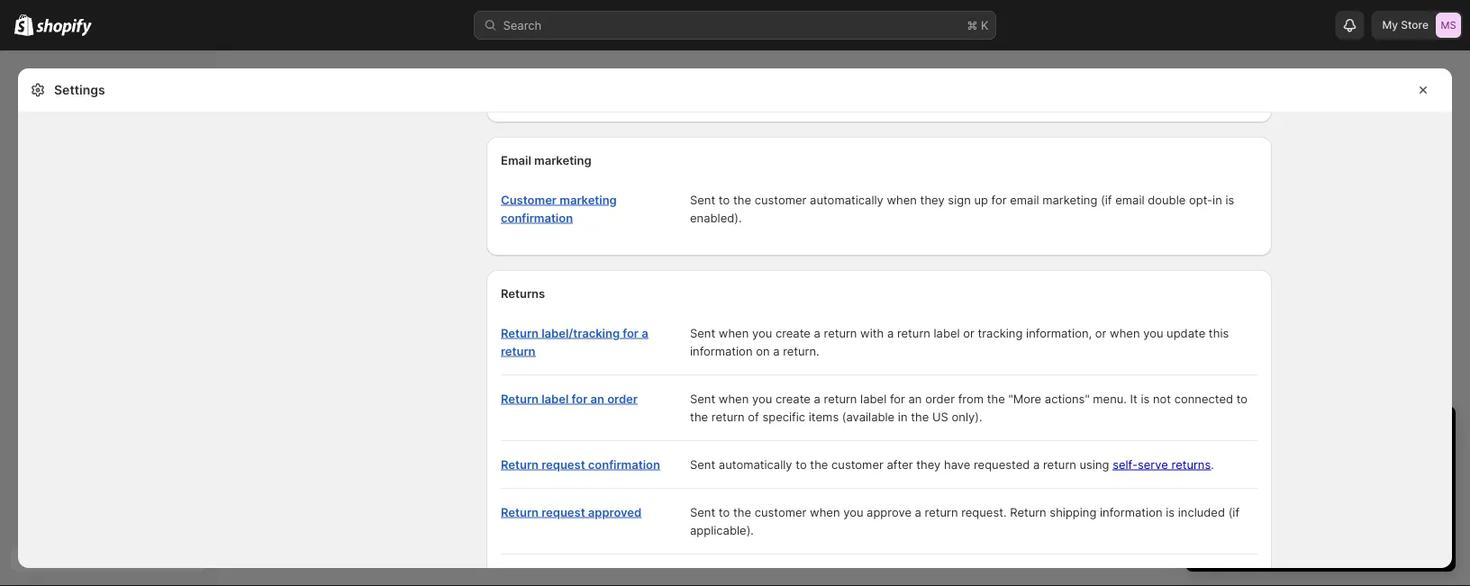 Task type: vqa. For each thing, say whether or not it's contained in the screenshot.
Day on the bottom left of page
no



Task type: describe. For each thing, give the bounding box(es) containing it.
return inside sent to the customer when you approve a return request. return shipping information is included (if applicable).
[[925, 506, 958, 519]]

marketing for customer marketing confirmation
[[560, 193, 617, 207]]

the inside sent to the customer automatically when they sign up for email marketing (if email double opt-in is enabled).
[[733, 193, 752, 207]]

in inside 'sent when you create a return label for an order from the "more actions" menu. it is not connected to the return of specific items (available in the us only).'
[[898, 410, 908, 424]]

returns
[[1172, 458, 1211, 472]]

sign
[[948, 193, 971, 207]]

first
[[1348, 502, 1370, 516]]

customer marketing confirmation link
[[501, 193, 617, 225]]

return.
[[783, 344, 820, 358]]

included
[[1178, 506, 1225, 519]]

return for return request approved
[[501, 506, 539, 519]]

return for return label for an order
[[501, 392, 539, 406]]

information inside the sent when you create a return with a return label or tracking information, or when you update this information on a return.
[[690, 344, 753, 358]]

with
[[861, 326, 884, 340]]

select a plan to extend your shopify trial for just $1/month for your first 3 months.
[[1204, 484, 1428, 516]]

us
[[933, 410, 949, 424]]

sent for sent when you create a return label for an order from the "more actions" menu. it is not connected to the return of specific items (available in the us only).
[[690, 392, 716, 406]]

1 email from the left
[[1010, 193, 1039, 207]]

of
[[748, 410, 759, 424]]

days
[[1220, 422, 1261, 444]]

.
[[1211, 458, 1214, 472]]

order inside 'sent when you create a return label for an order from the "more actions" menu. it is not connected to the return of specific items (available in the us only).'
[[926, 392, 955, 406]]

1 an from the left
[[591, 392, 605, 406]]

it
[[1130, 392, 1138, 406]]

for down return label/tracking for a return
[[572, 392, 588, 406]]

menu.
[[1093, 392, 1127, 406]]

you inside sent to the customer when you approve a return request. return shipping information is included (if applicable).
[[844, 506, 864, 519]]

create for return.
[[776, 326, 811, 340]]

3 inside select a plan to extend your shopify trial for just $1/month for your first 3 months.
[[1373, 502, 1380, 516]]

3 days left in your trial button
[[1186, 406, 1456, 444]]

months.
[[1384, 502, 1428, 516]]

a inside select a plan to extend your shopify trial for just $1/month for your first 3 months.
[[1242, 484, 1248, 498]]

2 email from the left
[[1116, 193, 1145, 207]]

2 vertical spatial your
[[1320, 502, 1344, 516]]

sent for sent automatically to the customer after they have requested a return using self-serve returns .
[[690, 458, 716, 472]]

the down items
[[810, 458, 828, 472]]

enabled).
[[690, 211, 742, 225]]

information,
[[1026, 326, 1092, 340]]

on inside 3 days left in your trial element
[[1287, 455, 1300, 469]]

the right from
[[987, 392, 1005, 406]]

return label for an order link
[[501, 392, 638, 406]]

confirmation for marketing
[[501, 211, 573, 225]]

for inside sent to the customer automatically when they sign up for email marketing (if email double opt-in is enabled).
[[992, 193, 1007, 207]]

approved
[[588, 506, 642, 519]]

is inside sent to the customer automatically when they sign up for email marketing (if email double opt-in is enabled).
[[1226, 193, 1235, 207]]

shopify
[[1362, 484, 1404, 498]]

store
[[1401, 18, 1429, 32]]

return request confirmation
[[501, 458, 660, 472]]

to inside sent to the customer when you approve a return request. return shipping information is included (if applicable).
[[719, 506, 730, 519]]

1 or from the left
[[964, 326, 975, 340]]

self-
[[1113, 458, 1138, 472]]

automatically inside sent to the customer automatically when they sign up for email marketing (if email double opt-in is enabled).
[[810, 193, 884, 207]]

sent to the customer automatically when they sign up for email marketing (if email double opt-in is enabled).
[[690, 193, 1235, 225]]

using
[[1080, 458, 1110, 472]]

sent when you create a return with a return label or tracking information, or when you update this information on a return.
[[690, 326, 1229, 358]]

after
[[887, 458, 913, 472]]

3 days left in your trial
[[1204, 422, 1393, 444]]

information inside sent to the customer when you approve a return request. return shipping information is included (if applicable).
[[1100, 506, 1163, 519]]

specific
[[763, 410, 806, 424]]

to inside sent to the customer automatically when they sign up for email marketing (if email double opt-in is enabled).
[[719, 193, 730, 207]]

marketing inside sent to the customer automatically when they sign up for email marketing (if email double opt-in is enabled).
[[1043, 193, 1098, 207]]

3 inside dropdown button
[[1204, 422, 1215, 444]]

return inside sent to the customer when you approve a return request. return shipping information is included (if applicable).
[[1010, 506, 1047, 519]]

left
[[1266, 422, 1294, 444]]

this
[[1209, 326, 1229, 340]]

not
[[1153, 392, 1171, 406]]

the inside sent to the customer when you approve a return request. return shipping information is included (if applicable).
[[733, 506, 752, 519]]

a inside return label/tracking for a return
[[642, 326, 649, 340]]

sent to the customer when you approve a return request. return shipping information is included (if applicable).
[[690, 506, 1240, 537]]

to inside select a plan to extend your shopify trial for just $1/month for your first 3 months.
[[1278, 484, 1290, 498]]

on inside the sent when you create a return with a return label or tracking information, or when you update this information on a return.
[[756, 344, 770, 358]]

return up items
[[824, 392, 857, 406]]

k
[[981, 18, 989, 32]]

have
[[944, 458, 971, 472]]

a inside sent to the customer when you approve a return request. return shipping information is included (if applicable).
[[915, 506, 922, 519]]

0 horizontal spatial shopify image
[[14, 14, 34, 36]]

$1/month
[[1246, 502, 1298, 516]]

in inside dropdown button
[[1299, 422, 1314, 444]]

trial inside select a plan to extend your shopify trial for just $1/month for your first 3 months.
[[1407, 484, 1428, 498]]

your trial ends on
[[1204, 455, 1304, 469]]

a right with on the right bottom
[[888, 326, 894, 340]]

items
[[809, 410, 839, 424]]

actions"
[[1045, 392, 1090, 406]]

"more
[[1009, 392, 1042, 406]]

email
[[501, 153, 531, 167]]

for down extend at the right bottom of the page
[[1301, 502, 1317, 516]]

my store image
[[1436, 13, 1462, 38]]

customer
[[501, 193, 557, 207]]

create for return
[[776, 392, 811, 406]]

my store
[[1383, 18, 1429, 32]]

from
[[958, 392, 984, 406]]

sent when you create a return label for an order from the "more actions" menu. it is not connected to the return of specific items (available in the us only).
[[690, 392, 1248, 424]]

plan
[[1252, 484, 1275, 498]]



Task type: locate. For each thing, give the bounding box(es) containing it.
confirmation up approved
[[588, 458, 660, 472]]

1 horizontal spatial automatically
[[810, 193, 884, 207]]

a right label/tracking
[[642, 326, 649, 340]]

to down specific
[[796, 458, 807, 472]]

return label/tracking for a return link
[[501, 326, 649, 358]]

0 vertical spatial automatically
[[810, 193, 884, 207]]

1 horizontal spatial email
[[1116, 193, 1145, 207]]

information
[[690, 344, 753, 358], [1100, 506, 1163, 519]]

0 vertical spatial (if
[[1101, 193, 1112, 207]]

select
[[1204, 484, 1239, 498]]

they right the after
[[917, 458, 941, 472]]

a left return.
[[773, 344, 780, 358]]

trial up months. in the right bottom of the page
[[1407, 484, 1428, 498]]

3 days left in your trial element
[[1186, 453, 1456, 572]]

shipping
[[1050, 506, 1097, 519]]

or right information,
[[1096, 326, 1107, 340]]

sent for sent to the customer automatically when they sign up for email marketing (if email double opt-in is enabled).
[[690, 193, 716, 207]]

your left first
[[1320, 502, 1344, 516]]

just
[[1222, 502, 1242, 516]]

1 horizontal spatial information
[[1100, 506, 1163, 519]]

the left us
[[911, 410, 929, 424]]

is
[[1226, 193, 1235, 207], [1141, 392, 1150, 406], [1166, 506, 1175, 519]]

return label/tracking for a return
[[501, 326, 649, 358]]

label
[[934, 326, 960, 340], [542, 392, 569, 406], [861, 392, 887, 406]]

sent for sent to the customer when you approve a return request. return shipping information is included (if applicable).
[[690, 506, 716, 519]]

return
[[501, 326, 539, 340], [501, 392, 539, 406], [501, 458, 539, 472], [501, 506, 539, 519], [1010, 506, 1047, 519]]

customer marketing confirmation
[[501, 193, 617, 225]]

0 horizontal spatial information
[[690, 344, 753, 358]]

return down return request confirmation
[[501, 506, 539, 519]]

they inside sent to the customer automatically when they sign up for email marketing (if email double opt-in is enabled).
[[920, 193, 945, 207]]

return left using
[[1043, 458, 1077, 472]]

0 horizontal spatial automatically
[[719, 458, 793, 472]]

order up us
[[926, 392, 955, 406]]

on left return.
[[756, 344, 770, 358]]

return
[[824, 326, 857, 340], [897, 326, 931, 340], [501, 344, 536, 358], [824, 392, 857, 406], [712, 410, 745, 424], [1043, 458, 1077, 472], [925, 506, 958, 519]]

1 vertical spatial confirmation
[[588, 458, 660, 472]]

return request confirmation link
[[501, 458, 660, 472]]

is inside sent to the customer when you approve a return request. return shipping information is included (if applicable).
[[1166, 506, 1175, 519]]

in right (available on the bottom right of page
[[898, 410, 908, 424]]

or left tracking
[[964, 326, 975, 340]]

your
[[1319, 422, 1356, 444], [1334, 484, 1359, 498], [1320, 502, 1344, 516]]

email right the up
[[1010, 193, 1039, 207]]

the left of
[[690, 410, 708, 424]]

1 horizontal spatial is
[[1166, 506, 1175, 519]]

1 horizontal spatial trial
[[1361, 422, 1393, 444]]

2 horizontal spatial trial
[[1407, 484, 1428, 498]]

settings
[[54, 82, 105, 98]]

0 vertical spatial they
[[920, 193, 945, 207]]

update
[[1167, 326, 1206, 340]]

2 request from the top
[[542, 506, 585, 519]]

email left 'double'
[[1116, 193, 1145, 207]]

return request approved link
[[501, 506, 642, 519]]

up
[[974, 193, 988, 207]]

label up (available on the bottom right of page
[[861, 392, 887, 406]]

to
[[719, 193, 730, 207], [1237, 392, 1248, 406], [796, 458, 807, 472], [1278, 484, 1290, 498], [719, 506, 730, 519]]

create up return.
[[776, 326, 811, 340]]

1 horizontal spatial an
[[909, 392, 922, 406]]

request down return request confirmation
[[542, 506, 585, 519]]

is inside 'sent when you create a return label for an order from the "more actions" menu. it is not connected to the return of specific items (available in the us only).'
[[1141, 392, 1150, 406]]

1 horizontal spatial order
[[926, 392, 955, 406]]

to up days
[[1237, 392, 1248, 406]]

0 vertical spatial confirmation
[[501, 211, 573, 225]]

a up return.
[[814, 326, 821, 340]]

(available
[[842, 410, 895, 424]]

⌘ k
[[967, 18, 989, 32]]

marketing
[[534, 153, 592, 167], [560, 193, 617, 207], [1043, 193, 1098, 207]]

a
[[642, 326, 649, 340], [814, 326, 821, 340], [888, 326, 894, 340], [773, 344, 780, 358], [814, 392, 821, 406], [1033, 458, 1040, 472], [1242, 484, 1248, 498], [915, 506, 922, 519]]

when inside sent to the customer when you approve a return request. return shipping information is included (if applicable).
[[810, 506, 840, 519]]

the up enabled).
[[733, 193, 752, 207]]

approve
[[867, 506, 912, 519]]

your right 'left'
[[1319, 422, 1356, 444]]

0 vertical spatial 3
[[1204, 422, 1215, 444]]

0 horizontal spatial on
[[756, 344, 770, 358]]

5 sent from the top
[[690, 506, 716, 519]]

0 vertical spatial create
[[776, 326, 811, 340]]

confirmation
[[501, 211, 573, 225], [588, 458, 660, 472]]

3
[[1204, 422, 1215, 444], [1373, 502, 1380, 516]]

(if inside sent to the customer automatically when they sign up for email marketing (if email double opt-in is enabled).
[[1101, 193, 1112, 207]]

1 vertical spatial they
[[917, 458, 941, 472]]

your
[[1204, 455, 1229, 469]]

1 vertical spatial on
[[1287, 455, 1300, 469]]

0 vertical spatial is
[[1226, 193, 1235, 207]]

customer
[[755, 193, 807, 207], [832, 458, 884, 472], [755, 506, 807, 519]]

sent for sent when you create a return with a return label or tracking information, or when you update this information on a return.
[[690, 326, 716, 340]]

customer for when
[[755, 506, 807, 519]]

return left the request.
[[925, 506, 958, 519]]

is right opt-
[[1226, 193, 1235, 207]]

marketing for email marketing
[[534, 153, 592, 167]]

(if inside sent to the customer when you approve a return request. return shipping information is included (if applicable).
[[1229, 506, 1240, 519]]

email
[[1010, 193, 1039, 207], [1116, 193, 1145, 207]]

you
[[752, 326, 772, 340], [1144, 326, 1164, 340], [752, 392, 772, 406], [844, 506, 864, 519]]

1 vertical spatial is
[[1141, 392, 1150, 406]]

return up return request approved link
[[501, 458, 539, 472]]

an left from
[[909, 392, 922, 406]]

2 sent from the top
[[690, 326, 716, 340]]

requested
[[974, 458, 1030, 472]]

for inside return label/tracking for a return
[[623, 326, 639, 340]]

to inside 'sent when you create a return label for an order from the "more actions" menu. it is not connected to the return of specific items (available in the us only).'
[[1237, 392, 1248, 406]]

1 vertical spatial request
[[542, 506, 585, 519]]

1 vertical spatial create
[[776, 392, 811, 406]]

information down self- on the bottom
[[1100, 506, 1163, 519]]

marketing right the up
[[1043, 193, 1098, 207]]

1 horizontal spatial 3
[[1373, 502, 1380, 516]]

0 vertical spatial your
[[1319, 422, 1356, 444]]

request for confirmation
[[542, 458, 585, 472]]

1 vertical spatial automatically
[[719, 458, 793, 472]]

for inside 'sent when you create a return label for an order from the "more actions" menu. it is not connected to the return of specific items (available in the us only).'
[[890, 392, 905, 406]]

in inside sent to the customer automatically when they sign up for email marketing (if email double opt-in is enabled).
[[1213, 193, 1223, 207]]

1 create from the top
[[776, 326, 811, 340]]

0 horizontal spatial confirmation
[[501, 211, 573, 225]]

for right label/tracking
[[623, 326, 639, 340]]

return left of
[[712, 410, 745, 424]]

a right approve on the right of page
[[915, 506, 922, 519]]

create
[[776, 326, 811, 340], [776, 392, 811, 406]]

sent
[[690, 193, 716, 207], [690, 326, 716, 340], [690, 392, 716, 406], [690, 458, 716, 472], [690, 506, 716, 519]]

1 vertical spatial information
[[1100, 506, 1163, 519]]

opt-
[[1189, 193, 1213, 207]]

trial up shopify
[[1361, 422, 1393, 444]]

return inside return label/tracking for a return
[[501, 326, 539, 340]]

2 horizontal spatial label
[[934, 326, 960, 340]]

create inside the sent when you create a return with a return label or tracking information, or when you update this information on a return.
[[776, 326, 811, 340]]

0 vertical spatial request
[[542, 458, 585, 472]]

is right it
[[1141, 392, 1150, 406]]

a left plan
[[1242, 484, 1248, 498]]

for down select
[[1204, 502, 1219, 516]]

customer inside sent to the customer when you approve a return request. return shipping information is included (if applicable).
[[755, 506, 807, 519]]

(if left 'double'
[[1101, 193, 1112, 207]]

return right the request.
[[1010, 506, 1047, 519]]

0 horizontal spatial an
[[591, 392, 605, 406]]

return label for an order
[[501, 392, 638, 406]]

confirmation down customer
[[501, 211, 573, 225]]

request.
[[962, 506, 1007, 519]]

to up enabled).
[[719, 193, 730, 207]]

connected
[[1175, 392, 1234, 406]]

create inside 'sent when you create a return label for an order from the "more actions" menu. it is not connected to the return of specific items (available in the us only).'
[[776, 392, 811, 406]]

0 vertical spatial customer
[[755, 193, 807, 207]]

return for return label/tracking for a return
[[501, 326, 539, 340]]

0 horizontal spatial order
[[607, 392, 638, 406]]

2 or from the left
[[1096, 326, 1107, 340]]

settings dialog
[[18, 68, 1453, 587]]

double
[[1148, 193, 1186, 207]]

sent inside sent to the customer when you approve a return request. return shipping information is included (if applicable).
[[690, 506, 716, 519]]

confirmation for request
[[588, 458, 660, 472]]

0 horizontal spatial trial
[[1232, 455, 1253, 469]]

label/tracking
[[542, 326, 620, 340]]

when inside sent to the customer automatically when they sign up for email marketing (if email double opt-in is enabled).
[[887, 193, 917, 207]]

a up items
[[814, 392, 821, 406]]

an down return label/tracking for a return
[[591, 392, 605, 406]]

marketing right email at the top left of page
[[534, 153, 592, 167]]

2 vertical spatial is
[[1166, 506, 1175, 519]]

0 horizontal spatial (if
[[1101, 193, 1112, 207]]

1 vertical spatial (if
[[1229, 506, 1240, 519]]

1 horizontal spatial confirmation
[[588, 458, 660, 472]]

when inside 'sent when you create a return label for an order from the "more actions" menu. it is not connected to the return of specific items (available in the us only).'
[[719, 392, 749, 406]]

trial inside dropdown button
[[1361, 422, 1393, 444]]

or
[[964, 326, 975, 340], [1096, 326, 1107, 340]]

they
[[920, 193, 945, 207], [917, 458, 941, 472]]

0 horizontal spatial 3
[[1204, 422, 1215, 444]]

2 horizontal spatial in
[[1299, 422, 1314, 444]]

0 horizontal spatial email
[[1010, 193, 1039, 207]]

request for approved
[[542, 506, 585, 519]]

return request approved
[[501, 506, 642, 519]]

1 horizontal spatial (if
[[1229, 506, 1240, 519]]

3 up the your
[[1204, 422, 1215, 444]]

2 vertical spatial customer
[[755, 506, 807, 519]]

a right requested
[[1033, 458, 1040, 472]]

they for have
[[917, 458, 941, 472]]

0 horizontal spatial is
[[1141, 392, 1150, 406]]

an inside 'sent when you create a return label for an order from the "more actions" menu. it is not connected to the return of specific items (available in the us only).'
[[909, 392, 922, 406]]

returns
[[501, 287, 545, 301]]

your inside dropdown button
[[1319, 422, 1356, 444]]

1 vertical spatial your
[[1334, 484, 1359, 498]]

the up applicable).
[[733, 506, 752, 519]]

order down return label/tracking for a return
[[607, 392, 638, 406]]

0 horizontal spatial label
[[542, 392, 569, 406]]

3 sent from the top
[[690, 392, 716, 406]]

1 vertical spatial 3
[[1373, 502, 1380, 516]]

tracking
[[978, 326, 1023, 340]]

1 horizontal spatial in
[[1213, 193, 1223, 207]]

0 horizontal spatial or
[[964, 326, 975, 340]]

0 vertical spatial information
[[690, 344, 753, 358]]

order
[[607, 392, 638, 406], [926, 392, 955, 406]]

email marketing
[[501, 153, 592, 167]]

return inside return label/tracking for a return
[[501, 344, 536, 358]]

return right with on the right bottom
[[897, 326, 931, 340]]

sent inside sent to the customer automatically when they sign up for email marketing (if email double opt-in is enabled).
[[690, 193, 716, 207]]

1 sent from the top
[[690, 193, 716, 207]]

dialog
[[1460, 68, 1471, 570]]

for
[[992, 193, 1007, 207], [623, 326, 639, 340], [572, 392, 588, 406], [890, 392, 905, 406], [1204, 502, 1219, 516], [1301, 502, 1317, 516]]

(if
[[1101, 193, 1112, 207], [1229, 506, 1240, 519]]

marketing inside customer marketing confirmation
[[560, 193, 617, 207]]

return down returns
[[501, 344, 536, 358]]

4 sent from the top
[[690, 458, 716, 472]]

2 create from the top
[[776, 392, 811, 406]]

they for sign
[[920, 193, 945, 207]]

your up first
[[1334, 484, 1359, 498]]

sent automatically to the customer after they have requested a return using self-serve returns .
[[690, 458, 1214, 472]]

3 right first
[[1373, 502, 1380, 516]]

self-serve returns link
[[1113, 458, 1211, 472]]

2 vertical spatial trial
[[1407, 484, 1428, 498]]

request
[[542, 458, 585, 472], [542, 506, 585, 519]]

1 horizontal spatial on
[[1287, 455, 1300, 469]]

to right plan
[[1278, 484, 1290, 498]]

create up specific
[[776, 392, 811, 406]]

2 an from the left
[[909, 392, 922, 406]]

customer for automatically
[[755, 193, 807, 207]]

trial right the your
[[1232, 455, 1253, 469]]

0 vertical spatial trial
[[1361, 422, 1393, 444]]

2 order from the left
[[926, 392, 955, 406]]

request up return request approved link
[[542, 458, 585, 472]]

information up of
[[690, 344, 753, 358]]

ends
[[1256, 455, 1283, 469]]

1 horizontal spatial label
[[861, 392, 887, 406]]

label inside the sent when you create a return with a return label or tracking information, or when you update this information on a return.
[[934, 326, 960, 340]]

1 vertical spatial trial
[[1232, 455, 1253, 469]]

return down returns
[[501, 326, 539, 340]]

2 horizontal spatial is
[[1226, 193, 1235, 207]]

serve
[[1138, 458, 1169, 472]]

sent inside 'sent when you create a return label for an order from the "more actions" menu. it is not connected to the return of specific items (available in the us only).'
[[690, 392, 716, 406]]

confirmation inside customer marketing confirmation
[[501, 211, 573, 225]]

my
[[1383, 18, 1399, 32]]

trial
[[1361, 422, 1393, 444], [1232, 455, 1253, 469], [1407, 484, 1428, 498]]

label down return label/tracking for a return
[[542, 392, 569, 406]]

to up applicable).
[[719, 506, 730, 519]]

⌘
[[967, 18, 978, 32]]

for right the up
[[992, 193, 1007, 207]]

extend
[[1293, 484, 1331, 498]]

on right ends
[[1287, 455, 1300, 469]]

shopify image
[[14, 14, 34, 36], [36, 18, 92, 36]]

they left sign
[[920, 193, 945, 207]]

1 horizontal spatial or
[[1096, 326, 1107, 340]]

for up (available on the bottom right of page
[[890, 392, 905, 406]]

when
[[887, 193, 917, 207], [719, 326, 749, 340], [1110, 326, 1140, 340], [719, 392, 749, 406], [810, 506, 840, 519]]

search
[[503, 18, 542, 32]]

1 order from the left
[[607, 392, 638, 406]]

a inside 'sent when you create a return label for an order from the "more actions" menu. it is not connected to the return of specific items (available in the us only).'
[[814, 392, 821, 406]]

only).
[[952, 410, 983, 424]]

marketing down email marketing
[[560, 193, 617, 207]]

1 request from the top
[[542, 458, 585, 472]]

you inside 'sent when you create a return label for an order from the "more actions" menu. it is not connected to the return of specific items (available in the us only).'
[[752, 392, 772, 406]]

return down return label/tracking for a return
[[501, 392, 539, 406]]

0 horizontal spatial in
[[898, 410, 908, 424]]

customer inside sent to the customer automatically when they sign up for email marketing (if email double opt-in is enabled).
[[755, 193, 807, 207]]

sent inside the sent when you create a return with a return label or tracking information, or when you update this information on a return.
[[690, 326, 716, 340]]

(if down select
[[1229, 506, 1240, 519]]

label left tracking
[[934, 326, 960, 340]]

applicable).
[[690, 524, 754, 537]]

in right 'left'
[[1299, 422, 1314, 444]]

1 horizontal spatial shopify image
[[36, 18, 92, 36]]

return for return request confirmation
[[501, 458, 539, 472]]

in
[[1213, 193, 1223, 207], [898, 410, 908, 424], [1299, 422, 1314, 444]]

0 vertical spatial on
[[756, 344, 770, 358]]

in right 'double'
[[1213, 193, 1223, 207]]

label inside 'sent when you create a return label for an order from the "more actions" menu. it is not connected to the return of specific items (available in the us only).'
[[861, 392, 887, 406]]

an
[[591, 392, 605, 406], [909, 392, 922, 406]]

is left included
[[1166, 506, 1175, 519]]

return left with on the right bottom
[[824, 326, 857, 340]]

1 vertical spatial customer
[[832, 458, 884, 472]]



